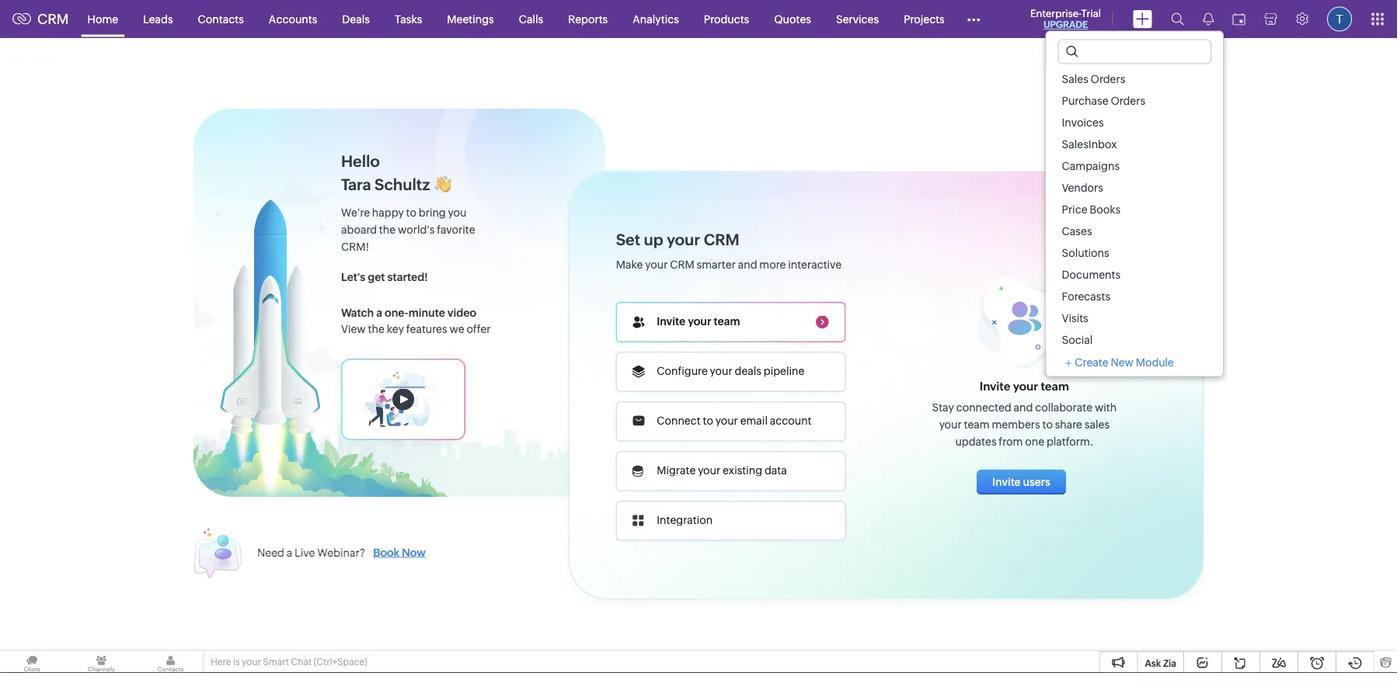Task type: locate. For each thing, give the bounding box(es) containing it.
0 vertical spatial orders
[[1091, 73, 1125, 85]]

(ctrl+space)
[[314, 657, 367, 668]]

to
[[406, 207, 416, 219], [703, 415, 713, 427], [1042, 419, 1053, 431]]

deals
[[342, 13, 370, 25]]

we're happy to bring you aboard the world's favorite crm!
[[341, 207, 475, 253]]

from
[[999, 436, 1023, 448]]

set
[[616, 231, 640, 249]]

migrate your existing data
[[657, 464, 787, 477]]

orders up purchase orders
[[1091, 73, 1125, 85]]

create new module
[[1075, 356, 1174, 369]]

to right connect
[[703, 415, 713, 427]]

crm up smarter
[[704, 231, 739, 249]]

the left the key
[[368, 323, 385, 336]]

0 vertical spatial team
[[714, 315, 740, 328]]

1 vertical spatial and
[[1014, 402, 1033, 414]]

2 horizontal spatial to
[[1042, 419, 1053, 431]]

2 horizontal spatial team
[[1041, 379, 1069, 393]]

0 horizontal spatial a
[[287, 547, 292, 559]]

0 vertical spatial crm
[[37, 11, 69, 27]]

0 horizontal spatial invite your team
[[657, 315, 740, 328]]

accounts link
[[256, 0, 330, 38]]

to left share
[[1042, 419, 1053, 431]]

and up members
[[1014, 402, 1033, 414]]

invite users
[[992, 476, 1050, 489]]

vendors link
[[1046, 177, 1223, 199]]

team up configure your deals pipeline
[[714, 315, 740, 328]]

a left live
[[287, 547, 292, 559]]

more
[[759, 259, 786, 271]]

the for key
[[368, 323, 385, 336]]

tasks link
[[382, 0, 435, 38]]

deals
[[735, 365, 761, 377]]

crm left home link
[[37, 11, 69, 27]]

leads link
[[131, 0, 185, 38]]

1 horizontal spatial team
[[964, 419, 990, 431]]

0 vertical spatial and
[[738, 259, 757, 271]]

2 vertical spatial team
[[964, 419, 990, 431]]

services link
[[824, 0, 891, 38]]

watch
[[341, 307, 374, 319]]

your down stay
[[939, 419, 962, 431]]

to up world's
[[406, 207, 416, 219]]

invite left users
[[992, 476, 1021, 489]]

the
[[379, 224, 396, 236], [368, 323, 385, 336]]

share
[[1055, 419, 1082, 431]]

your inside stay connected and collaborate with your team members to share sales updates from one platform.
[[939, 419, 962, 431]]

channels image
[[69, 652, 133, 674]]

platform.
[[1047, 436, 1094, 448]]

bring
[[419, 207, 446, 219]]

your down up
[[645, 259, 668, 271]]

crm down set up your crm
[[670, 259, 695, 271]]

a left one- in the left top of the page
[[376, 307, 382, 319]]

orders
[[1091, 73, 1125, 85], [1111, 94, 1145, 107]]

1 horizontal spatial and
[[1014, 402, 1033, 414]]

analytics
[[633, 13, 679, 25]]

and
[[738, 259, 757, 271], [1014, 402, 1033, 414]]

invite your team
[[657, 315, 740, 328], [980, 379, 1069, 393]]

the inside we're happy to bring you aboard the world's favorite crm!
[[379, 224, 396, 236]]

calls
[[519, 13, 543, 25]]

your up stay connected and collaborate with your team members to share sales updates from one platform.
[[1013, 379, 1038, 393]]

invite up connected
[[980, 379, 1010, 393]]

social link
[[1046, 329, 1223, 351]]

0 vertical spatial the
[[379, 224, 396, 236]]

0 vertical spatial invite
[[657, 315, 685, 328]]

invite your team up stay connected and collaborate with your team members to share sales updates from one platform.
[[980, 379, 1069, 393]]

signals element
[[1194, 0, 1223, 38]]

1 horizontal spatial crm
[[670, 259, 695, 271]]

0 horizontal spatial team
[[714, 315, 740, 328]]

1 vertical spatial crm
[[704, 231, 739, 249]]

0 horizontal spatial crm
[[37, 11, 69, 27]]

1 horizontal spatial a
[[376, 307, 382, 319]]

social
[[1062, 334, 1093, 346]]

book now link
[[365, 547, 426, 559]]

members
[[992, 419, 1040, 431]]

signals image
[[1203, 12, 1214, 26]]

reports link
[[556, 0, 620, 38]]

invite inside invite users 'button'
[[992, 476, 1021, 489]]

orders for purchase orders
[[1111, 94, 1145, 107]]

aboard
[[341, 224, 377, 236]]

products link
[[691, 0, 762, 38]]

2 vertical spatial crm
[[670, 259, 695, 271]]

list box
[[1046, 68, 1223, 351]]

offer
[[467, 323, 491, 336]]

1 vertical spatial a
[[287, 547, 292, 559]]

need
[[257, 547, 284, 559]]

need a live webinar? book now
[[257, 547, 426, 559]]

and left more
[[738, 259, 757, 271]]

2 vertical spatial invite
[[992, 476, 1021, 489]]

projects
[[904, 13, 945, 25]]

0 vertical spatial invite your team
[[657, 315, 740, 328]]

configure
[[657, 365, 708, 377]]

1 horizontal spatial invite your team
[[980, 379, 1069, 393]]

a
[[376, 307, 382, 319], [287, 547, 292, 559]]

0 horizontal spatial to
[[406, 207, 416, 219]]

enterprise-trial upgrade
[[1030, 7, 1101, 30]]

data
[[765, 464, 787, 477]]

now
[[402, 547, 426, 559]]

here is your smart chat (ctrl+space)
[[211, 657, 367, 668]]

your left deals
[[710, 365, 733, 377]]

0 vertical spatial a
[[376, 307, 382, 319]]

invoices link
[[1046, 112, 1223, 133]]

profile image
[[1327, 7, 1352, 31]]

connect to your email account
[[657, 415, 812, 427]]

team up collaborate
[[1041, 379, 1069, 393]]

key
[[387, 323, 404, 336]]

existing
[[723, 464, 762, 477]]

is
[[233, 657, 240, 668]]

team up updates at right bottom
[[964, 419, 990, 431]]

0 horizontal spatial and
[[738, 259, 757, 271]]

minute
[[408, 307, 445, 319]]

invite up configure
[[657, 315, 685, 328]]

chats image
[[0, 652, 64, 674]]

orders inside option
[[1111, 94, 1145, 107]]

1 vertical spatial the
[[368, 323, 385, 336]]

zia
[[1163, 659, 1176, 669]]

tara
[[341, 176, 371, 194]]

video
[[447, 307, 476, 319]]

create new module link
[[1064, 356, 1174, 369]]

get
[[368, 271, 385, 284]]

interactive
[[788, 259, 842, 271]]

invite your team up configure
[[657, 315, 740, 328]]

connect
[[657, 415, 701, 427]]

smarter
[[697, 259, 736, 271]]

invite users button
[[977, 470, 1066, 495]]

a inside the watch a one-minute video view the key features we offer
[[376, 307, 382, 319]]

sales
[[1062, 73, 1088, 85]]

create
[[1075, 356, 1109, 369]]

the down happy
[[379, 224, 396, 236]]

1 vertical spatial orders
[[1111, 94, 1145, 107]]

your up configure
[[688, 315, 711, 328]]

your
[[667, 231, 700, 249], [645, 259, 668, 271], [688, 315, 711, 328], [710, 365, 733, 377], [1013, 379, 1038, 393], [715, 415, 738, 427], [939, 419, 962, 431], [698, 464, 720, 477], [242, 657, 261, 668]]

products
[[704, 13, 749, 25]]

account
[[770, 415, 812, 427]]

orders up invoices link
[[1111, 94, 1145, 107]]

the inside the watch a one-minute video view the key features we offer
[[368, 323, 385, 336]]

meetings link
[[435, 0, 506, 38]]



Task type: describe. For each thing, give the bounding box(es) containing it.
your left email
[[715, 415, 738, 427]]

2 horizontal spatial crm
[[704, 231, 739, 249]]

pipeline
[[764, 365, 805, 377]]

one-
[[385, 307, 408, 319]]

the for world's
[[379, 224, 396, 236]]

meetings
[[447, 13, 494, 25]]

your right up
[[667, 231, 700, 249]]

let's get started!
[[341, 271, 428, 284]]

contacts image
[[139, 652, 202, 674]]

make your crm smarter and more interactive
[[616, 259, 842, 271]]

invoices
[[1062, 116, 1104, 129]]

trial
[[1081, 7, 1101, 19]]

contacts link
[[185, 0, 256, 38]]

with
[[1095, 402, 1117, 414]]

reports
[[568, 13, 608, 25]]

projects link
[[891, 0, 957, 38]]

1 vertical spatial team
[[1041, 379, 1069, 393]]

documents
[[1062, 268, 1121, 281]]

documents link
[[1046, 264, 1223, 286]]

hello tara schultz
[[341, 153, 430, 194]]

stay connected and collaborate with your team members to share sales updates from one platform.
[[932, 402, 1117, 448]]

search element
[[1162, 0, 1194, 38]]

ask
[[1145, 659, 1161, 669]]

crm!
[[341, 241, 369, 253]]

world's
[[398, 224, 435, 236]]

purchase orders option
[[1046, 90, 1223, 112]]

your right is
[[242, 657, 261, 668]]

make
[[616, 259, 643, 271]]

Other Modules field
[[957, 7, 991, 31]]

your right "migrate"
[[698, 464, 720, 477]]

features
[[406, 323, 447, 336]]

profile element
[[1318, 0, 1361, 38]]

accounts
[[269, 13, 317, 25]]

services
[[836, 13, 879, 25]]

watch a one-minute video view the key features we offer
[[341, 307, 491, 336]]

set up your crm
[[616, 231, 739, 249]]

we're
[[341, 207, 370, 219]]

create menu image
[[1133, 10, 1152, 28]]

deals link
[[330, 0, 382, 38]]

solutions link
[[1046, 242, 1223, 264]]

price
[[1062, 203, 1088, 216]]

books
[[1090, 203, 1121, 216]]

search image
[[1171, 12, 1184, 26]]

upgrade
[[1044, 19, 1088, 30]]

migrate
[[657, 464, 696, 477]]

visits link
[[1046, 307, 1223, 329]]

up
[[644, 231, 663, 249]]

team inside stay connected and collaborate with your team members to share sales updates from one platform.
[[964, 419, 990, 431]]

module
[[1136, 356, 1174, 369]]

1 vertical spatial invite
[[980, 379, 1010, 393]]

salesinbox
[[1062, 138, 1117, 150]]

let's
[[341, 271, 365, 284]]

quotes
[[774, 13, 811, 25]]

updates
[[955, 436, 997, 448]]

Search Modules text field
[[1059, 40, 1211, 63]]

chat
[[291, 657, 312, 668]]

purchase orders
[[1062, 94, 1145, 107]]

visits
[[1062, 312, 1088, 324]]

forecasts link
[[1046, 286, 1223, 307]]

hello
[[341, 153, 380, 171]]

users
[[1023, 476, 1050, 489]]

cases
[[1062, 225, 1092, 237]]

ask zia
[[1145, 659, 1176, 669]]

here
[[211, 657, 231, 668]]

purchase orders link
[[1046, 90, 1223, 112]]

smart
[[263, 657, 289, 668]]

integration
[[657, 514, 713, 526]]

home link
[[75, 0, 131, 38]]

list box containing sales orders
[[1046, 68, 1223, 351]]

orders for sales orders
[[1091, 73, 1125, 85]]

campaigns
[[1062, 160, 1120, 172]]

price books
[[1062, 203, 1121, 216]]

tasks
[[395, 13, 422, 25]]

new
[[1111, 356, 1134, 369]]

salesinbox link
[[1046, 133, 1223, 155]]

create menu element
[[1124, 0, 1162, 38]]

calendar image
[[1232, 13, 1246, 25]]

home
[[87, 13, 118, 25]]

leads
[[143, 13, 173, 25]]

connected
[[956, 402, 1011, 414]]

purchase
[[1062, 94, 1109, 107]]

a for live
[[287, 547, 292, 559]]

live
[[295, 547, 315, 559]]

to inside we're happy to bring you aboard the world's favorite crm!
[[406, 207, 416, 219]]

to inside stay connected and collaborate with your team members to share sales updates from one platform.
[[1042, 419, 1053, 431]]

favorite
[[437, 224, 475, 236]]

view
[[341, 323, 366, 336]]

and inside stay connected and collaborate with your team members to share sales updates from one platform.
[[1014, 402, 1033, 414]]

configure your deals pipeline
[[657, 365, 805, 377]]

email
[[740, 415, 768, 427]]

sales orders
[[1062, 73, 1125, 85]]

crm link
[[12, 11, 69, 27]]

solutions
[[1062, 247, 1109, 259]]

a for one-
[[376, 307, 382, 319]]

1 horizontal spatial to
[[703, 415, 713, 427]]

webinar?
[[317, 547, 365, 559]]

sales orders link
[[1046, 68, 1223, 90]]

schultz
[[375, 176, 430, 194]]

cases link
[[1046, 220, 1223, 242]]

1 vertical spatial invite your team
[[980, 379, 1069, 393]]



Task type: vqa. For each thing, say whether or not it's contained in the screenshot.
2nd 8 from the top of the page
no



